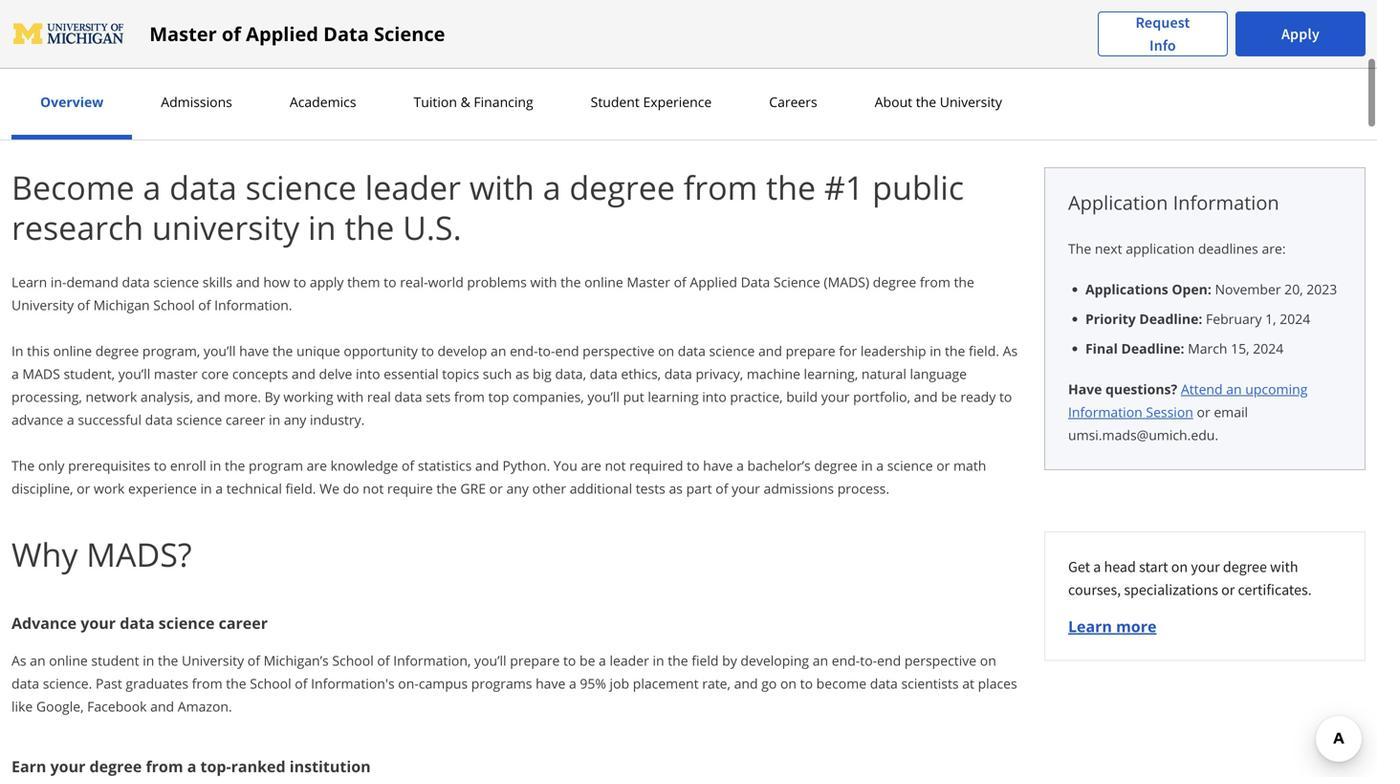 Task type: describe. For each thing, give the bounding box(es) containing it.
science inside the become a data science leader with a degree from the #1 public research university in the u.s.
[[245, 165, 357, 210]]

have inside 'as an online student in the university of michigan's school of information, you'll prepare to be a leader in the field by developing an end-to-end perspective on data science. past graduates from the school of information's on-campus programs have a 95% job placement rate, and go on to become data scientists at places like google, facebook and amazon.'
[[536, 675, 566, 693]]

travel
[[927, 53, 959, 70]]

process.
[[838, 480, 890, 498]]

as inside the only prerequisites to enroll in the program are knowledge of statistics and python. you are not required to have a bachelor's degree in a science or math discipline, or work experience in a technical field. we do not require the gre or any other additional tests as part of your admissions process.
[[669, 480, 683, 498]]

online inside learn in-demand data science skills and how to apply them to real-world problems with the online master of applied data science (mads) degree from the university of michigan school of information.
[[585, 273, 624, 291]]

in inside the become a data science leader with a degree from the #1 public research university in the u.s.
[[308, 205, 336, 250]]

in up "group"
[[367, 2, 383, 26]]

student,
[[64, 365, 115, 383]]

1 horizontal spatial not
[[605, 457, 626, 475]]

you'll left 'put'
[[588, 388, 620, 406]]

umsi.mads@umich.edu.
[[1069, 426, 1219, 444]]

any inside in this online degree program, you'll have the unique opportunity to develop an end-to-end perspective on data science and prepare for leadership in the field. as a mads student, you'll master core concepts and delve into essential topics such as big data, data ethics, data privacy, machine learning, natural language processing, network analysis, and more. by working with real data sets from top companies, you'll put learning into practice, build your portfolio, and be ready to advance a successful data science career in any industry.
[[284, 411, 306, 429]]

this
[[27, 342, 50, 360]]

hands-
[[848, 33, 889, 51]]

developing
[[741, 652, 810, 670]]

in down by
[[269, 411, 281, 429]]

application information
[[1069, 189, 1280, 216]]

on inside approximate depending on course load.
[[714, 33, 729, 51]]

python.
[[503, 457, 550, 475]]

list item containing applications open:
[[1086, 279, 1342, 299]]

technical
[[226, 480, 282, 498]]

and down graduates
[[150, 698, 174, 716]]

to- inside 'as an online student in the university of michigan's school of information, you'll prepare to be a leader in the field by developing an end-to-end perspective on data science. past graduates from the school of information's on-campus programs have a 95% job placement rate, and go on to become data scientists at places like google, facebook and amazon.'
[[860, 652, 878, 670]]

and inside learn in-demand data science skills and how to apply them to real-world problems with the online master of applied data science (mads) degree from the university of michigan school of information.
[[236, 273, 260, 291]]

information.
[[214, 296, 292, 314]]

natural
[[862, 365, 907, 383]]

english
[[386, 2, 446, 26]]

data inside learn in-demand data science skills and how to apply them to real-world problems with the online master of applied data science (mads) degree from the university of michigan school of information.
[[741, 273, 771, 291]]

session
[[1147, 403, 1194, 421]]

tuition & financing link
[[408, 93, 539, 111]]

in right enroll
[[210, 457, 221, 475]]

student experience
[[591, 93, 712, 111]]

knowledge
[[331, 457, 398, 475]]

prepare inside 'as an online student in the university of michigan's school of information, you'll prepare to be a leader in the field by developing an end-to-end perspective on data science. past graduates from the school of information's on-campus programs have a 95% job placement rate, and go on to become data scientists at places like google, facebook and amazon.'
[[510, 652, 560, 670]]

build
[[787, 388, 818, 406]]

leader inside the become a data science leader with a degree from the #1 public research university in the u.s.
[[365, 165, 461, 210]]

end inside 'as an online student in the university of michigan's school of information, you'll prepare to be a leader in the field by developing an end-to-end perspective on data science. past graduates from the school of information's on-campus programs have a 95% job placement rate, and go on to become data scientists at places like google, facebook and amazon.'
[[878, 652, 901, 670]]

end- inside 'as an online student in the university of michigan's school of information, you'll prepare to be a leader in the field by developing an end-to-end perspective on data science. past graduates from the school of information's on-campus programs have a 95% job placement rate, and go on to become data scientists at places like google, facebook and amazon.'
[[832, 652, 860, 670]]

and up the machine
[[759, 342, 783, 360]]

unique
[[297, 342, 340, 360]]

michigan's
[[264, 652, 329, 670]]

processing,
[[11, 388, 82, 406]]

mads?
[[86, 532, 192, 577]]

data right become
[[870, 675, 898, 693]]

or inside the get a head start on your degree with courses, specializations or certificates.
[[1222, 581, 1236, 600]]

priority
[[1086, 310, 1136, 328]]

careers
[[769, 93, 818, 111]]

load.
[[617, 53, 645, 70]]

overview
[[40, 93, 104, 111]]

an inside attend an upcoming information session
[[1227, 380, 1243, 399]]

science up graduates
[[159, 613, 215, 634]]

$34,759 - $46,149 usd a student's tuition rate is determined by residency.
[[1119, 2, 1298, 70]]

email
[[1214, 403, 1249, 421]]

tests
[[636, 480, 666, 498]]

science down analysis,
[[176, 411, 222, 429]]

depending
[[651, 33, 712, 51]]

as inside in this online degree program, you'll have the unique opportunity to develop an end-to-end perspective on data science and prepare for leadership in the field. as a mads student, you'll master core concepts and delve into essential topics such as big data, data ethics, data privacy, machine learning, natural language processing, network analysis, and more. by working with real data sets from top companies, you'll put learning into practice, build your portfolio, and be ready to advance a successful data science career in any industry.
[[516, 365, 530, 383]]

2024 for final deadline: march 15, 2024
[[1254, 340, 1284, 358]]

1 are from the left
[[307, 457, 327, 475]]

deadlines
[[1199, 240, 1259, 258]]

$34,759
[[1119, 2, 1182, 26]]

prerequisites
[[68, 457, 150, 475]]

go
[[762, 675, 777, 693]]

rate,
[[703, 675, 731, 693]]

program
[[249, 457, 303, 475]]

from inside in this online degree program, you'll have the unique opportunity to develop an end-to-end perspective on data science and prepare for leadership in the field. as a mads student, you'll master core concepts and delve into essential topics such as big data, data ethics, data privacy, machine learning, natural language processing, network analysis, and more. by working with real data sets from top companies, you'll put learning into practice, build your portfolio, and be ready to advance a successful data science career in any industry.
[[454, 388, 485, 406]]

careers link
[[764, 93, 823, 111]]

only
[[38, 457, 65, 475]]

in up process.
[[862, 457, 873, 475]]

why
[[11, 532, 78, 577]]

with inside in this online degree program, you'll have the unique opportunity to develop an end-to-end perspective on data science and prepare for leadership in the field. as a mads student, you'll master core concepts and delve into essential topics such as big data, data ethics, data privacy, machine learning, natural language processing, network analysis, and more. by working with real data sets from top companies, you'll put learning into practice, build your portfolio, and be ready to advance a successful data science career in any industry.
[[337, 388, 364, 406]]

with inside the become a data science leader with a degree from the #1 public research university in the u.s.
[[470, 165, 535, 210]]

in
[[11, 342, 23, 360]]

1 horizontal spatial information
[[1174, 189, 1280, 216]]

in up graduates
[[143, 652, 154, 670]]

on up places in the bottom right of the page
[[980, 652, 997, 670]]

scientists
[[902, 675, 959, 693]]

1 vertical spatial career
[[219, 613, 268, 634]]

your inside the get a head start on your degree with courses, specializations or certificates.
[[1192, 558, 1221, 577]]

network
[[86, 388, 137, 406]]

tuition
[[414, 93, 457, 111]]

you'll up network
[[118, 365, 150, 383]]

student experience link
[[585, 93, 718, 111]]

science up the privacy,
[[709, 342, 755, 360]]

data inside learn in-demand data science skills and how to apply them to real-world problems with the online master of applied data science (mads) degree from the university of michigan school of information.
[[122, 273, 150, 291]]

are:
[[1262, 240, 1286, 258]]

or left math
[[937, 457, 950, 475]]

an up science.
[[30, 652, 45, 670]]

apply
[[310, 273, 344, 291]]

more.
[[224, 388, 261, 406]]

leader inside 'as an online student in the university of michigan's school of information, you'll prepare to be a leader in the field by developing an end-to-end perspective on data science. past graduates from the school of information's on-campus programs have a 95% job placement rate, and go on to become data scientists at places like google, facebook and amazon.'
[[610, 652, 649, 670]]

applications
[[1086, 280, 1169, 299]]

from inside "hands-on learning from anywhere, no travel required."
[[955, 33, 981, 51]]

university
[[152, 205, 300, 250]]

essential
[[384, 365, 439, 383]]

academics link
[[284, 93, 362, 111]]

0 horizontal spatial science
[[374, 21, 445, 47]]

0 horizontal spatial data
[[324, 21, 369, 47]]

degree down facebook
[[89, 757, 142, 777]]

science inside learn in-demand data science skills and how to apply them to real-world problems with the online master of applied data science (mads) degree from the university of michigan school of information.
[[774, 273, 821, 291]]

0 horizontal spatial applied
[[246, 21, 319, 47]]

information inside attend an upcoming information session
[[1069, 403, 1143, 421]]

learn for learn more
[[1069, 617, 1113, 637]]

why mads?
[[11, 532, 192, 577]]

financing
[[474, 93, 534, 111]]

and left go
[[734, 675, 758, 693]]

facebook
[[87, 698, 147, 716]]

offered
[[35, 33, 77, 51]]

master
[[154, 365, 198, 383]]

other
[[533, 480, 567, 498]]

and inside the only prerequisites to enroll in the program are knowledge of statistics and python. you are not required to have a bachelor's degree in a science or math discipline, or work experience in a technical field. we do not require the gre or any other additional tests as part of your admissions process.
[[475, 457, 499, 475]]

data up the privacy,
[[678, 342, 706, 360]]

michigan
[[93, 296, 150, 314]]

march
[[1188, 340, 1228, 358]]

as inside 'as an online student in the university of michigan's school of information, you'll prepare to be a leader in the field by developing an end-to-end perspective on data science. past graduates from the school of information's on-campus programs have a 95% job placement rate, and go on to become data scientists at places like google, facebook and amazon.'
[[11, 652, 26, 670]]

delve
[[319, 365, 352, 383]]

career inside in this online degree program, you'll have the unique opportunity to develop an end-to-end perspective on data science and prepare for leadership in the field. as a mads student, you'll master core concepts and delve into essential topics such as big data, data ethics, data privacy, machine learning, natural language processing, network analysis, and more. by working with real data sets from top companies, you'll put learning into practice, build your portfolio, and be ready to advance a successful data science career in any industry.
[[226, 411, 265, 429]]

degree inside the only prerequisites to enroll in the program are knowledge of statistics and python. you are not required to have a bachelor's degree in a science or math discipline, or work experience in a technical field. we do not require the gre or any other additional tests as part of your admissions process.
[[815, 457, 858, 475]]

school inside learn in-demand data science skills and how to apply them to real-world problems with the online master of applied data science (mads) degree from the university of michigan school of information.
[[153, 296, 195, 314]]

data inside the become a data science leader with a degree from the #1 public research university in the u.s.
[[169, 165, 237, 210]]

in down enroll
[[200, 480, 212, 498]]

become
[[817, 675, 867, 693]]

mads
[[22, 365, 60, 383]]

in up placement
[[653, 652, 665, 670]]

with inside learn in-demand data science skills and how to apply them to real-world problems with the online master of applied data science (mads) degree from the university of michigan school of information.
[[531, 273, 557, 291]]

institution
[[290, 757, 371, 777]]

university inside 'as an online student in the university of michigan's school of information, you'll prepare to be a leader in the field by developing an end-to-end perspective on data science. past graduates from the school of information's on-campus programs have a 95% job placement rate, and go on to become data scientists at places like google, facebook and amazon.'
[[182, 652, 244, 670]]

2 vertical spatial school
[[250, 675, 291, 693]]

data right ethics,
[[665, 365, 693, 383]]

have inside in this online degree program, you'll have the unique opportunity to develop an end-to-end perspective on data science and prepare for leadership in the field. as a mads student, you'll master core concepts and delve into essential topics such as big data, data ethics, data privacy, machine learning, natural language processing, network analysis, and more. by working with real data sets from top companies, you'll put learning into practice, build your portfolio, and be ready to advance a successful data science career in any industry.
[[239, 342, 269, 360]]

top
[[488, 388, 509, 406]]

be inside 'as an online student in the university of michigan's school of information, you'll prepare to be a leader in the field by developing an end-to-end perspective on data science. past graduates from the school of information's on-campus programs have a 95% job placement rate, and go on to become data scientists at places like google, facebook and amazon.'
[[580, 652, 596, 670]]

by inside 'as an online student in the university of michigan's school of information, you'll prepare to be a leader in the field by developing an end-to-end perspective on data science. past graduates from the school of information's on-campus programs have a 95% job placement rate, and go on to become data scientists at places like google, facebook and amazon.'
[[723, 652, 737, 670]]

machine
[[747, 365, 801, 383]]

your inside in this online degree program, you'll have the unique opportunity to develop an end-to-end perspective on data science and prepare for leadership in the field. as a mads student, you'll master core concepts and delve into essential topics such as big data, data ethics, data privacy, machine learning, natural language processing, network analysis, and more. by working with real data sets from top companies, you'll put learning into practice, build your portfolio, and be ready to advance a successful data science career in any industry.
[[822, 388, 850, 406]]

concepts
[[232, 365, 288, 383]]

with inside taught in english engage in group discussions with professors and peers.
[[307, 53, 331, 70]]

data right data,
[[590, 365, 618, 383]]

and down language
[[914, 388, 938, 406]]

or right "gre"
[[490, 480, 503, 498]]

hands-on learning from anywhere, no travel required.
[[848, 33, 1012, 70]]

data,
[[555, 365, 587, 383]]

(mads)
[[824, 273, 870, 291]]

or inside or email umsi.mads@umich.edu.
[[1197, 403, 1211, 421]]

learn more
[[1069, 617, 1157, 637]]

your inside the only prerequisites to enroll in the program are knowledge of statistics and python. you are not required to have a bachelor's degree in a science or math discipline, or work experience in a technical field. we do not require the gre or any other additional tests as part of your admissions process.
[[732, 480, 761, 498]]

discipline,
[[11, 480, 73, 498]]

be inside in this online degree program, you'll have the unique opportunity to develop an end-to-end perspective on data science and prepare for leadership in the field. as a mads student, you'll master core concepts and delve into essential topics such as big data, data ethics, data privacy, machine learning, natural language processing, network analysis, and more. by working with real data sets from top companies, you'll put learning into practice, build your portfolio, and be ready to advance a successful data science career in any industry.
[[942, 388, 957, 406]]

head
[[1105, 558, 1137, 577]]

$46,149
[[1196, 2, 1259, 26]]

apply
[[1282, 24, 1320, 44]]

university of michigan image
[[11, 19, 126, 49]]

have inside the only prerequisites to enroll in the program are knowledge of statistics and python. you are not required to have a bachelor's degree in a science or math discipline, or work experience in a technical field. we do not require the gre or any other additional tests as part of your admissions process.
[[703, 457, 733, 475]]

master inside learn in-demand data science skills and how to apply them to real-world problems with the online master of applied data science (mads) degree from the university of michigan school of information.
[[627, 273, 671, 291]]

list item containing final deadline:
[[1086, 339, 1342, 359]]

more
[[1117, 617, 1157, 637]]



Task type: locate. For each thing, give the bounding box(es) containing it.
0 vertical spatial science
[[374, 21, 445, 47]]

your
[[822, 388, 850, 406], [732, 480, 761, 498], [1192, 558, 1221, 577], [81, 613, 116, 634], [50, 757, 85, 777]]

perspective inside in this online degree program, you'll have the unique opportunity to develop an end-to-end perspective on data science and prepare for leadership in the field. as a mads student, you'll master core concepts and delve into essential topics such as big data, data ethics, data privacy, machine learning, natural language processing, network analysis, and more. by working with real data sets from top companies, you'll put learning into practice, build your portfolio, and be ready to advance a successful data science career in any industry.
[[583, 342, 655, 360]]

working
[[284, 388, 334, 406]]

real
[[367, 388, 391, 406]]

university down in-
[[11, 296, 74, 314]]

tuition
[[1183, 33, 1221, 51]]

or left work
[[77, 480, 90, 498]]

advance
[[11, 613, 77, 634]]

0 vertical spatial master
[[149, 21, 217, 47]]

perspective up ethics,
[[583, 342, 655, 360]]

data left (mads)
[[741, 273, 771, 291]]

0 vertical spatial end-
[[510, 342, 538, 360]]

0 horizontal spatial learn
[[11, 273, 47, 291]]

science down academics link
[[245, 165, 357, 210]]

data up like
[[11, 675, 39, 693]]

1 vertical spatial data
[[741, 273, 771, 291]]

have left 95%
[[536, 675, 566, 693]]

1 vertical spatial field.
[[286, 480, 316, 498]]

admissions
[[764, 480, 834, 498]]

and left peers.
[[395, 53, 417, 70]]

learning,
[[804, 365, 859, 383]]

learning inside "hands-on learning from anywhere, no travel required."
[[906, 33, 952, 51]]

the
[[916, 93, 937, 111], [767, 165, 816, 210], [345, 205, 394, 250], [561, 273, 581, 291], [954, 273, 975, 291], [273, 342, 293, 360], [945, 342, 966, 360], [225, 457, 245, 475], [437, 480, 457, 498], [158, 652, 178, 670], [668, 652, 689, 670], [226, 675, 246, 693]]

0 vertical spatial list item
[[1086, 279, 1342, 299]]

&
[[461, 93, 471, 111]]

become
[[11, 165, 134, 210]]

2 vertical spatial by
[[723, 652, 737, 670]]

list item up the "priority deadline: february 1, 2024"
[[1086, 279, 1342, 299]]

0 vertical spatial as
[[516, 365, 530, 383]]

degree right (mads)
[[873, 273, 917, 291]]

end- up big
[[510, 342, 538, 360]]

as inside in this online degree program, you'll have the unique opportunity to develop an end-to-end perspective on data science and prepare for leadership in the field. as a mads student, you'll master core concepts and delve into essential topics such as big data, data ethics, data privacy, machine learning, natural language processing, network analysis, and more. by working with real data sets from top companies, you'll put learning into practice, build your portfolio, and be ready to advance a successful data science career in any industry.
[[1003, 342, 1018, 360]]

professors
[[334, 53, 392, 70]]

earn your degree from a top-ranked institution
[[11, 757, 371, 777]]

degree inside in this online degree program, you'll have the unique opportunity to develop an end-to-end perspective on data science and prepare for leadership in the field. as a mads student, you'll master core concepts and delve into essential topics such as big data, data ethics, data privacy, machine learning, natural language processing, network analysis, and more. by working with real data sets from top companies, you'll put learning into practice, build your portfolio, and be ready to advance a successful data science career in any industry.
[[95, 342, 139, 360]]

0 vertical spatial the
[[1069, 240, 1092, 258]]

an up become
[[813, 652, 829, 670]]

get a head start on your degree with courses, specializations or certificates.
[[1069, 558, 1312, 600]]

and up "gre"
[[475, 457, 499, 475]]

ranked
[[231, 757, 286, 777]]

priority deadline: february 1, 2024
[[1086, 310, 1311, 328]]

1 vertical spatial list item
[[1086, 309, 1342, 329]]

0 horizontal spatial end-
[[510, 342, 538, 360]]

degree up certificates.
[[1224, 558, 1268, 577]]

student
[[91, 652, 139, 670]]

problems
[[467, 273, 527, 291]]

require
[[387, 480, 433, 498]]

0 horizontal spatial are
[[307, 457, 327, 475]]

1 horizontal spatial by
[[723, 652, 737, 670]]

in up professors
[[350, 33, 361, 51]]

or email umsi.mads@umich.edu.
[[1069, 403, 1249, 444]]

1 horizontal spatial school
[[250, 675, 291, 693]]

applications open: november 20, 2023
[[1086, 280, 1338, 299]]

3 list item from the top
[[1086, 339, 1342, 359]]

2 vertical spatial list item
[[1086, 339, 1342, 359]]

open:
[[1172, 280, 1212, 299]]

amazon.
[[178, 698, 232, 716]]

0 vertical spatial data
[[324, 21, 369, 47]]

of inside accredited diploma offered by university of michigan.
[[155, 33, 166, 51]]

not
[[605, 457, 626, 475], [363, 480, 384, 498]]

and up "working"
[[292, 365, 316, 383]]

part
[[687, 480, 712, 498]]

on up anywhere,
[[889, 33, 903, 51]]

november
[[1216, 280, 1282, 299]]

0 vertical spatial field.
[[969, 342, 1000, 360]]

2024 for priority deadline: february 1, 2024
[[1280, 310, 1311, 328]]

university inside accredited diploma offered by university of michigan.
[[96, 33, 152, 51]]

the for the next application deadlines are:
[[1069, 240, 1092, 258]]

science up process.
[[888, 457, 933, 475]]

1 vertical spatial as
[[669, 480, 683, 498]]

0 vertical spatial into
[[356, 365, 380, 383]]

1 horizontal spatial the
[[1069, 240, 1092, 258]]

school up program,
[[153, 296, 195, 314]]

learning
[[906, 33, 952, 51], [648, 388, 699, 406]]

usd
[[1263, 2, 1298, 26]]

to- up become
[[860, 652, 878, 670]]

prepare up programs on the left
[[510, 652, 560, 670]]

data up student
[[120, 613, 155, 634]]

successful
[[78, 411, 142, 429]]

1 vertical spatial learn
[[1069, 617, 1113, 637]]

15,
[[1232, 340, 1250, 358]]

data up michigan
[[122, 273, 150, 291]]

you'll up programs on the left
[[475, 652, 507, 670]]

data
[[324, 21, 369, 47], [741, 273, 771, 291]]

from inside 'as an online student in the university of michigan's school of information, you'll prepare to be a leader in the field by developing an end-to-end perspective on data science. past graduates from the school of information's on-campus programs have a 95% job placement rate, and go on to become data scientists at places like google, facebook and amazon.'
[[192, 675, 223, 693]]

past
[[96, 675, 122, 693]]

be down language
[[942, 388, 957, 406]]

an up email
[[1227, 380, 1243, 399]]

2 vertical spatial online
[[49, 652, 88, 670]]

2 horizontal spatial by
[[1187, 53, 1201, 70]]

to- inside in this online degree program, you'll have the unique opportunity to develop an end-to-end perspective on data science and prepare for leadership in the field. as a mads student, you'll master core concepts and delve into essential topics such as big data, data ethics, data privacy, machine learning, natural language processing, network analysis, and more. by working with real data sets from top companies, you'll put learning into practice, build your portfolio, and be ready to advance a successful data science career in any industry.
[[538, 342, 555, 360]]

learn more button
[[1069, 617, 1157, 637]]

university inside learn in-demand data science skills and how to apply them to real-world problems with the online master of applied data science (mads) degree from the university of michigan school of information.
[[11, 296, 74, 314]]

deadline: up questions? at the right of the page
[[1122, 340, 1185, 358]]

0 vertical spatial online
[[585, 273, 624, 291]]

0 vertical spatial have
[[239, 342, 269, 360]]

0 vertical spatial by
[[80, 33, 93, 51]]

0 vertical spatial information
[[1174, 189, 1280, 216]]

learn inside learn in-demand data science skills and how to apply them to real-world problems with the online master of applied data science (mads) degree from the university of michigan school of information.
[[11, 273, 47, 291]]

0 horizontal spatial any
[[284, 411, 306, 429]]

1 horizontal spatial science
[[774, 273, 821, 291]]

and up information.
[[236, 273, 260, 291]]

as left the final
[[1003, 342, 1018, 360]]

list
[[1076, 279, 1342, 359]]

field. inside in this online degree program, you'll have the unique opportunity to develop an end-to-end perspective on data science and prepare for leadership in the field. as a mads student, you'll master core concepts and delve into essential topics such as big data, data ethics, data privacy, machine learning, natural language processing, network analysis, and more. by working with real data sets from top companies, you'll put learning into practice, build your portfolio, and be ready to advance a successful data science career in any industry.
[[969, 342, 1000, 360]]

university down diploma
[[96, 33, 152, 51]]

science left skills
[[153, 273, 199, 291]]

degree down student
[[570, 165, 675, 210]]

1 list item from the top
[[1086, 279, 1342, 299]]

0 vertical spatial any
[[284, 411, 306, 429]]

any inside the only prerequisites to enroll in the program are knowledge of statistics and python. you are not required to have a bachelor's degree in a science or math discipline, or work experience in a technical field. we do not require the gre or any other additional tests as part of your admissions process.
[[507, 480, 529, 498]]

school down michigan's
[[250, 675, 291, 693]]

information up deadlines
[[1174, 189, 1280, 216]]

end inside in this online degree program, you'll have the unique opportunity to develop an end-to-end perspective on data science and prepare for leadership in the field. as a mads student, you'll master core concepts and delve into essential topics such as big data, data ethics, data privacy, machine learning, natural language processing, network analysis, and more. by working with real data sets from top companies, you'll put learning into practice, build your portfolio, and be ready to advance a successful data science career in any industry.
[[555, 342, 579, 360]]

1 vertical spatial not
[[363, 480, 384, 498]]

prepare inside in this online degree program, you'll have the unique opportunity to develop an end-to-end perspective on data science and prepare for leadership in the field. as a mads student, you'll master core concepts and delve into essential topics such as big data, data ethics, data privacy, machine learning, natural language processing, network analysis, and more. by working with real data sets from top companies, you'll put learning into practice, build your portfolio, and be ready to advance a successful data science career in any industry.
[[786, 342, 836, 360]]

have questions?
[[1069, 380, 1178, 399]]

public
[[873, 165, 965, 210]]

list item
[[1086, 279, 1342, 299], [1086, 309, 1342, 329], [1086, 339, 1342, 359]]

perspective inside 'as an online student in the university of michigan's school of information, you'll prepare to be a leader in the field by developing an end-to-end perspective on data science. past graduates from the school of information's on-campus programs have a 95% job placement rate, and go on to become data scientists at places like google, facebook and amazon.'
[[905, 652, 977, 670]]

1,
[[1266, 310, 1277, 328]]

and down core
[[197, 388, 221, 406]]

peers.
[[419, 53, 454, 70]]

by inside accredited diploma offered by university of michigan.
[[80, 33, 93, 51]]

your down bachelor's
[[732, 480, 761, 498]]

0 vertical spatial be
[[942, 388, 957, 406]]

deadline: up final deadline: march 15, 2024
[[1140, 310, 1203, 328]]

as left big
[[516, 365, 530, 383]]

with up the industry.
[[337, 388, 364, 406]]

0 vertical spatial prepare
[[786, 342, 836, 360]]

or
[[1197, 403, 1211, 421], [937, 457, 950, 475], [77, 480, 90, 498], [490, 480, 503, 498], [1222, 581, 1236, 600]]

any down "working"
[[284, 411, 306, 429]]

1 horizontal spatial have
[[536, 675, 566, 693]]

0 horizontal spatial be
[[580, 652, 596, 670]]

data down analysis,
[[145, 411, 173, 429]]

put
[[623, 388, 645, 406]]

information down have questions? on the right of page
[[1069, 403, 1143, 421]]

online inside 'as an online student in the university of michigan's school of information, you'll prepare to be a leader in the field by developing an end-to-end perspective on data science. past graduates from the school of information's on-campus programs have a 95% job placement rate, and go on to become data scientists at places like google, facebook and amazon.'
[[49, 652, 88, 670]]

or down the attend
[[1197, 403, 1211, 421]]

1 vertical spatial have
[[703, 457, 733, 475]]

additional
[[570, 480, 633, 498]]

1 vertical spatial prepare
[[510, 652, 560, 670]]

an up such
[[491, 342, 507, 360]]

0 vertical spatial deadline:
[[1140, 310, 1203, 328]]

on inside the get a head start on your degree with courses, specializations or certificates.
[[1172, 558, 1189, 577]]

science left (mads)
[[774, 273, 821, 291]]

on up ethics,
[[658, 342, 675, 360]]

list item containing priority deadline:
[[1086, 309, 1342, 329]]

the left only
[[11, 457, 35, 475]]

0 horizontal spatial into
[[356, 365, 380, 383]]

skills
[[203, 273, 233, 291]]

from inside learn in-demand data science skills and how to apply them to real-world problems with the online master of applied data science (mads) degree from the university of michigan school of information.
[[920, 273, 951, 291]]

field. inside the only prerequisites to enroll in the program are knowledge of statistics and python. you are not required to have a bachelor's degree in a science or math discipline, or work experience in a technical field. we do not require the gre or any other additional tests as part of your admissions process.
[[286, 480, 316, 498]]

degree inside the become a data science leader with a degree from the #1 public research university in the u.s.
[[570, 165, 675, 210]]

have up concepts
[[239, 342, 269, 360]]

industry.
[[310, 411, 365, 429]]

from inside the become a data science leader with a degree from the #1 public research university in the u.s.
[[684, 165, 758, 210]]

leader up 'job'
[[610, 652, 649, 670]]

science inside learn in-demand data science skills and how to apply them to real-world problems with the online master of applied data science (mads) degree from the university of michigan school of information.
[[153, 273, 199, 291]]

2024
[[1280, 310, 1311, 328], [1254, 340, 1284, 358]]

required
[[630, 457, 684, 475]]

career down more.
[[226, 411, 265, 429]]

accredited diploma offered by university of michigan.
[[35, 2, 193, 70]]

0 vertical spatial applied
[[246, 21, 319, 47]]

data down admissions link
[[169, 165, 237, 210]]

applied inside learn in-demand data science skills and how to apply them to real-world problems with the online master of applied data science (mads) degree from the university of michigan school of information.
[[690, 273, 738, 291]]

0 horizontal spatial master
[[149, 21, 217, 47]]

science inside the only prerequisites to enroll in the program are knowledge of statistics and python. you are not required to have a bachelor's degree in a science or math discipline, or work experience in a technical field. we do not require the gre or any other additional tests as part of your admissions process.
[[888, 457, 933, 475]]

or left certificates.
[[1222, 581, 1236, 600]]

an inside in this online degree program, you'll have the unique opportunity to develop an end-to-end perspective on data science and prepare for leadership in the field. as a mads student, you'll master core concepts and delve into essential topics such as big data, data ethics, data privacy, machine learning, natural language processing, network analysis, and more. by working with real data sets from top companies, you'll put learning into practice, build your portfolio, and be ready to advance a successful data science career in any industry.
[[491, 342, 507, 360]]

google,
[[36, 698, 84, 716]]

opportunity
[[344, 342, 418, 360]]

learn for learn in-demand data science skills and how to apply them to real-world problems with the online master of applied data science (mads) degree from the university of michigan school of information.
[[11, 273, 47, 291]]

field
[[692, 652, 719, 670]]

1 vertical spatial end-
[[832, 652, 860, 670]]

0 horizontal spatial not
[[363, 480, 384, 498]]

1 vertical spatial into
[[703, 388, 727, 406]]

school up information's at the left of the page
[[332, 652, 374, 670]]

deadline: for priority deadline:
[[1140, 310, 1203, 328]]

in up language
[[930, 342, 942, 360]]

the inside the only prerequisites to enroll in the program are knowledge of statistics and python. you are not required to have a bachelor's degree in a science or math discipline, or work experience in a technical field. we do not require the gre or any other additional tests as part of your admissions process.
[[11, 457, 35, 475]]

university up amazon.
[[182, 652, 244, 670]]

1 vertical spatial learning
[[648, 388, 699, 406]]

at
[[963, 675, 975, 693]]

are up we
[[307, 457, 327, 475]]

2 are from the left
[[581, 457, 602, 475]]

by right field
[[723, 652, 737, 670]]

1 horizontal spatial master
[[627, 273, 671, 291]]

0 horizontal spatial prepare
[[510, 652, 560, 670]]

on inside "hands-on learning from anywhere, no travel required."
[[889, 33, 903, 51]]

1 vertical spatial 2024
[[1254, 340, 1284, 358]]

start
[[1140, 558, 1169, 577]]

applied up the privacy,
[[690, 273, 738, 291]]

0 vertical spatial leader
[[365, 165, 461, 210]]

online for amazon.
[[49, 652, 88, 670]]

learning inside in this online degree program, you'll have the unique opportunity to develop an end-to-end perspective on data science and prepare for leadership in the field. as a mads student, you'll master core concepts and delve into essential topics such as big data, data ethics, data privacy, machine learning, natural language processing, network analysis, and more. by working with real data sets from top companies, you'll put learning into practice, build your portfolio, and be ready to advance a successful data science career in any industry.
[[648, 388, 699, 406]]

1 vertical spatial any
[[507, 480, 529, 498]]

math
[[954, 457, 987, 475]]

1 vertical spatial end
[[878, 652, 901, 670]]

with up certificates.
[[1271, 558, 1299, 577]]

1 horizontal spatial learning
[[906, 33, 952, 51]]

1 vertical spatial master
[[627, 273, 671, 291]]

2 vertical spatial have
[[536, 675, 566, 693]]

your right earn
[[50, 757, 85, 777]]

with inside the get a head start on your degree with courses, specializations or certificates.
[[1271, 558, 1299, 577]]

as an online student in the university of michigan's school of information, you'll prepare to be a leader in the field by developing an end-to-end perspective on data science. past graduates from the school of information's on-campus programs have a 95% job placement rate, and go on to become data scientists at places like google, facebook and amazon.
[[11, 652, 1018, 716]]

certificates.
[[1239, 581, 1312, 600]]

1 vertical spatial leader
[[610, 652, 649, 670]]

1 vertical spatial to-
[[860, 652, 878, 670]]

sets
[[426, 388, 451, 406]]

1 vertical spatial perspective
[[905, 652, 977, 670]]

by inside $34,759 - $46,149 usd a student's tuition rate is determined by residency.
[[1187, 53, 1201, 70]]

as
[[516, 365, 530, 383], [669, 480, 683, 498]]

determined
[[1119, 53, 1184, 70]]

0 vertical spatial school
[[153, 296, 195, 314]]

1 horizontal spatial be
[[942, 388, 957, 406]]

about the university
[[875, 93, 1003, 111]]

taught in english engage in group discussions with professors and peers.
[[307, 2, 464, 70]]

list item down applications open: november 20, 2023
[[1086, 309, 1342, 329]]

0 vertical spatial career
[[226, 411, 265, 429]]

1 horizontal spatial to-
[[860, 652, 878, 670]]

become a data science leader with a degree from the #1 public research university in the u.s.
[[11, 165, 965, 250]]

0 horizontal spatial learning
[[648, 388, 699, 406]]

deadline:
[[1140, 310, 1203, 328], [1122, 340, 1185, 358]]

2024 right 15,
[[1254, 340, 1284, 358]]

have
[[1069, 380, 1103, 399]]

0 vertical spatial learning
[[906, 33, 952, 51]]

on inside in this online degree program, you'll have the unique opportunity to develop an end-to-end perspective on data science and prepare for leadership in the field. as a mads student, you'll master core concepts and delve into essential topics such as big data, data ethics, data privacy, machine learning, natural language processing, network analysis, and more. by working with real data sets from top companies, you'll put learning into practice, build your portfolio, and be ready to advance a successful data science career in any industry.
[[658, 342, 675, 360]]

1 horizontal spatial into
[[703, 388, 727, 406]]

1 vertical spatial information
[[1069, 403, 1143, 421]]

0 vertical spatial end
[[555, 342, 579, 360]]

0 vertical spatial perspective
[[583, 342, 655, 360]]

master up admissions link
[[149, 21, 217, 47]]

you'll inside 'as an online student in the university of michigan's school of information, you'll prepare to be a leader in the field by developing an end-to-end perspective on data science. past graduates from the school of information's on-campus programs have a 95% job placement rate, and go on to become data scientists at places like google, facebook and amazon.'
[[475, 652, 507, 670]]

a inside the get a head start on your degree with courses, specializations or certificates.
[[1094, 558, 1102, 577]]

0 horizontal spatial as
[[11, 652, 26, 670]]

any
[[284, 411, 306, 429], [507, 480, 529, 498]]

online inside in this online degree program, you'll have the unique opportunity to develop an end-to-end perspective on data science and prepare for leadership in the field. as a mads student, you'll master core concepts and delve into essential topics such as big data, data ethics, data privacy, machine learning, natural language processing, network analysis, and more. by working with real data sets from top companies, you'll put learning into practice, build your portfolio, and be ready to advance a successful data science career in any industry.
[[53, 342, 92, 360]]

attend an upcoming information session link
[[1069, 380, 1308, 421]]

gre
[[461, 480, 486, 498]]

february
[[1207, 310, 1263, 328]]

1 vertical spatial online
[[53, 342, 92, 360]]

0 horizontal spatial have
[[239, 342, 269, 360]]

2 horizontal spatial school
[[332, 652, 374, 670]]

applied up academics link
[[246, 21, 319, 47]]

0 horizontal spatial the
[[11, 457, 35, 475]]

perspective up scientists
[[905, 652, 977, 670]]

be up 95%
[[580, 652, 596, 670]]

20,
[[1285, 280, 1304, 299]]

online for real
[[53, 342, 92, 360]]

degree inside the get a head start on your degree with courses, specializations or certificates.
[[1224, 558, 1268, 577]]

into down the privacy,
[[703, 388, 727, 406]]

data down essential
[[395, 388, 422, 406]]

list containing applications open:
[[1076, 279, 1342, 359]]

0 horizontal spatial school
[[153, 296, 195, 314]]

end- inside in this online degree program, you'll have the unique opportunity to develop an end-to-end perspective on data science and prepare for leadership in the field. as a mads student, you'll master core concepts and delve into essential topics such as big data, data ethics, data privacy, machine learning, natural language processing, network analysis, and more. by working with real data sets from top companies, you'll put learning into practice, build your portfolio, and be ready to advance a successful data science career in any industry.
[[510, 342, 538, 360]]

degree up student,
[[95, 342, 139, 360]]

core
[[201, 365, 229, 383]]

the for the only prerequisites to enroll in the program are knowledge of statistics and python. you are not required to have a bachelor's degree in a science or math discipline, or work experience in a technical field. we do not require the gre or any other additional tests as part of your admissions process.
[[11, 457, 35, 475]]

0 horizontal spatial information
[[1069, 403, 1143, 421]]

learning up no
[[906, 33, 952, 51]]

1 horizontal spatial applied
[[690, 273, 738, 291]]

attend an upcoming information session
[[1069, 380, 1308, 421]]

1 horizontal spatial data
[[741, 273, 771, 291]]

leader down tuition
[[365, 165, 461, 210]]

application
[[1069, 189, 1169, 216]]

science
[[245, 165, 357, 210], [153, 273, 199, 291], [709, 342, 755, 360], [176, 411, 222, 429], [888, 457, 933, 475], [159, 613, 215, 634]]

university down required.
[[940, 93, 1003, 111]]

admissions link
[[155, 93, 238, 111]]

places
[[978, 675, 1018, 693]]

1 vertical spatial school
[[332, 652, 374, 670]]

1 vertical spatial applied
[[690, 273, 738, 291]]

0 vertical spatial 2024
[[1280, 310, 1311, 328]]

0 vertical spatial to-
[[538, 342, 555, 360]]

1 horizontal spatial field.
[[969, 342, 1000, 360]]

0 horizontal spatial as
[[516, 365, 530, 383]]

on right depending
[[714, 33, 729, 51]]

deadline: for final deadline:
[[1122, 340, 1185, 358]]

1 vertical spatial deadline:
[[1122, 340, 1185, 358]]

end-
[[510, 342, 538, 360], [832, 652, 860, 670]]

approximate depending on course load.
[[577, 33, 729, 70]]

1 horizontal spatial prepare
[[786, 342, 836, 360]]

by down accredited
[[80, 33, 93, 51]]

1 horizontal spatial leader
[[610, 652, 649, 670]]

real-
[[400, 273, 428, 291]]

degree up process.
[[815, 457, 858, 475]]

degree inside learn in-demand data science skills and how to apply them to real-world problems with the online master of applied data science (mads) degree from the university of michigan school of information.
[[873, 273, 917, 291]]

courses,
[[1069, 581, 1122, 600]]

anywhere,
[[848, 53, 907, 70]]

0 horizontal spatial perspective
[[583, 342, 655, 360]]

as
[[1003, 342, 1018, 360], [11, 652, 26, 670]]

2 list item from the top
[[1086, 309, 1342, 329]]

0 horizontal spatial leader
[[365, 165, 461, 210]]

your up student
[[81, 613, 116, 634]]

in up apply
[[308, 205, 336, 250]]

u.s.
[[403, 205, 462, 250]]

your down learning,
[[822, 388, 850, 406]]

field. up ready at the right
[[969, 342, 1000, 360]]

you
[[554, 457, 578, 475]]

request info
[[1136, 13, 1191, 55]]

on
[[714, 33, 729, 51], [889, 33, 903, 51], [658, 342, 675, 360], [1172, 558, 1189, 577], [980, 652, 997, 670], [781, 675, 797, 693]]

0 horizontal spatial to-
[[538, 342, 555, 360]]

1 horizontal spatial learn
[[1069, 617, 1113, 637]]

1 vertical spatial by
[[1187, 53, 1201, 70]]

statistics
[[418, 457, 472, 475]]

your up the specializations
[[1192, 558, 1221, 577]]

master up ethics,
[[627, 273, 671, 291]]

1 horizontal spatial as
[[669, 480, 683, 498]]

information's
[[311, 675, 395, 693]]

0 horizontal spatial field.
[[286, 480, 316, 498]]

demand
[[66, 273, 119, 291]]

you'll up core
[[204, 342, 236, 360]]

tuition & financing
[[414, 93, 534, 111]]

on right go
[[781, 675, 797, 693]]

2024 right 1,
[[1280, 310, 1311, 328]]

1 horizontal spatial perspective
[[905, 652, 977, 670]]

1 vertical spatial science
[[774, 273, 821, 291]]

such
[[483, 365, 512, 383]]

master of applied data science
[[149, 21, 445, 47]]

prepare
[[786, 342, 836, 360], [510, 652, 560, 670]]

and inside taught in english engage in group discussions with professors and peers.
[[395, 53, 417, 70]]

on up the specializations
[[1172, 558, 1189, 577]]

have up the part
[[703, 457, 733, 475]]

1 vertical spatial the
[[11, 457, 35, 475]]

online
[[585, 273, 624, 291], [53, 342, 92, 360], [49, 652, 88, 670]]



Task type: vqa. For each thing, say whether or not it's contained in the screenshot.
the network
yes



